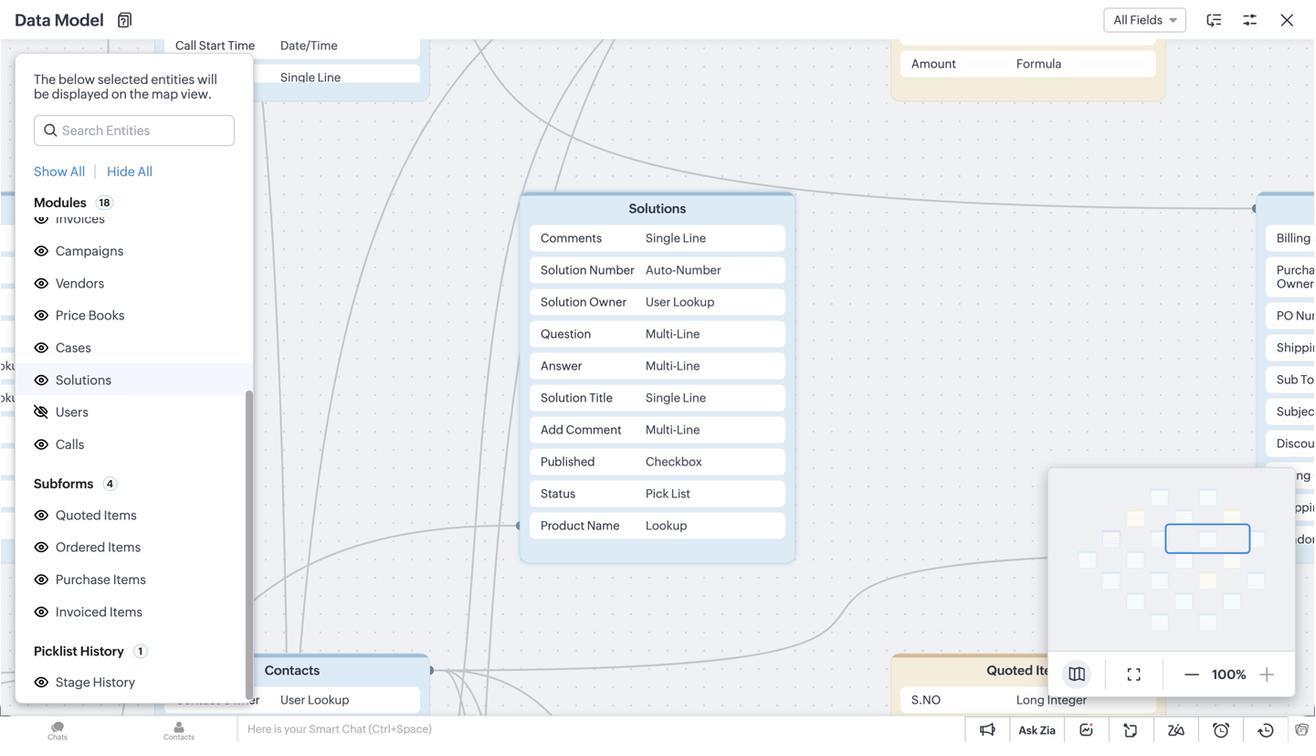 Task type: describe. For each thing, give the bounding box(es) containing it.
multi- for add comment
[[646, 423, 677, 437]]

circuits link
[[44, 476, 90, 494]]

po
[[1277, 309, 1294, 323]]

show
[[34, 164, 68, 179]]

fields
[[1130, 13, 1163, 27]]

orders
[[113, 179, 154, 194]]

functions link
[[44, 506, 103, 525]]

contacts image
[[121, 717, 237, 743]]

ordered
[[56, 540, 105, 555]]

subject
[[1277, 405, 1315, 419]]

s
[[1314, 232, 1315, 245]]

user for contact owner
[[280, 694, 305, 707]]

line for add comment
[[677, 423, 700, 437]]

0 vertical spatial data
[[15, 11, 51, 29]]

multi-line for add comment
[[646, 423, 700, 437]]

developer hub button
[[0, 346, 237, 380]]

1 horizontal spatial quoted
[[987, 664, 1033, 678]]

variables
[[44, 448, 97, 463]]

number for auto-number
[[676, 264, 721, 277]]

invoiced
[[56, 605, 107, 620]]

line for call duration
[[318, 71, 341, 84]]

displayed
[[52, 87, 109, 101]]

data inside "developer hub" region
[[44, 568, 72, 583]]

auto-number
[[646, 264, 721, 277]]

all for show all
[[70, 164, 85, 179]]

developer
[[30, 357, 93, 371]]

1
[[138, 646, 143, 658]]

question
[[541, 327, 591, 341]]

crm link
[[15, 13, 81, 32]]

owner for solution owner
[[589, 295, 627, 309]]

amount
[[912, 57, 956, 71]]

picklist
[[34, 644, 77, 659]]

map
[[151, 87, 178, 101]]

of
[[714, 495, 727, 510]]

chat
[[342, 723, 366, 736]]

contacts
[[265, 664, 320, 678]]

&
[[72, 388, 81, 402]]

start
[[199, 39, 225, 53]]

variables link
[[44, 446, 97, 464]]

billing s
[[1277, 232, 1315, 245]]

title
[[589, 391, 613, 405]]

organisation,
[[758, 495, 836, 510]]

line for answer
[[677, 359, 700, 373]]

multi- for answer
[[646, 359, 677, 373]]

widgets link
[[44, 536, 93, 555]]

model inside data model visualize the data model of your organisation, understand the complex relationship between the entities and its structures with ease.
[[771, 467, 826, 488]]

formula
[[1017, 57, 1062, 71]]

solution for solution owner
[[541, 295, 587, 309]]

home
[[103, 15, 139, 30]]

product
[[541, 519, 585, 533]]

owner for contact owner
[[222, 694, 260, 707]]

client script
[[44, 599, 118, 613]]

published
[[541, 455, 595, 469]]

items up purchase items
[[108, 540, 141, 555]]

with
[[896, 514, 922, 528]]

duration
[[199, 71, 247, 84]]

functions
[[44, 508, 103, 523]]

open model button
[[717, 548, 828, 577]]

call for call duration
[[175, 71, 197, 84]]

below
[[58, 72, 95, 87]]

comment
[[566, 423, 622, 437]]

campaigns
[[56, 244, 124, 259]]

multi- for question
[[646, 327, 677, 341]]

solution owner
[[541, 295, 627, 309]]

add comment
[[541, 423, 622, 437]]

billing c
[[1277, 469, 1315, 483]]

solution title
[[541, 391, 613, 405]]

sdks
[[84, 388, 115, 402]]

lookup for solution owner
[[673, 295, 715, 309]]

pick list
[[646, 487, 690, 501]]

solution for solution number
[[541, 264, 587, 277]]

number for solution number
[[589, 264, 635, 277]]

user lookup for solution owner
[[646, 295, 715, 309]]

0 vertical spatial data model
[[15, 11, 104, 29]]

billing for billing c
[[1277, 469, 1311, 483]]

complex
[[932, 495, 984, 510]]

script
[[82, 599, 118, 613]]

hide
[[107, 164, 135, 179]]

ease.
[[925, 514, 956, 528]]

line for solution title
[[683, 391, 706, 405]]

crm
[[44, 13, 81, 32]]

user lookup for contact owner
[[280, 694, 349, 707]]

calls
[[56, 438, 84, 452]]

home link
[[88, 0, 154, 44]]

(ctrl+space)
[[369, 723, 432, 736]]

pick
[[646, 487, 669, 501]]

entities inside 'the below selected entities will be displayed on the map view.'
[[151, 72, 195, 87]]

Search Entities text field
[[35, 116, 234, 145]]

contact
[[175, 694, 220, 707]]

view.
[[181, 87, 212, 101]]

invoices
[[56, 212, 105, 226]]

hub
[[96, 357, 121, 371]]

all for hide all
[[138, 164, 153, 179]]

modules
[[34, 195, 86, 210]]

the below selected entities will be displayed on the map view.
[[34, 72, 217, 101]]

call start time
[[175, 39, 255, 53]]

purchase items
[[56, 573, 146, 587]]

items down purchase items
[[110, 605, 143, 620]]

solution for solution title
[[541, 391, 587, 405]]

and
[[792, 514, 815, 528]]

discoun
[[1277, 437, 1315, 451]]

picklist history
[[34, 644, 124, 659]]

the inside 'the below selected entities will be displayed on the map view.'
[[129, 87, 149, 101]]

data
[[645, 495, 671, 510]]

date/time
[[280, 39, 338, 53]]

chats image
[[0, 717, 115, 743]]

1 shippin from the top
[[1277, 341, 1315, 355]]

s.no
[[912, 694, 941, 707]]

apis & sdks link
[[44, 386, 115, 404]]



Task type: vqa. For each thing, say whether or not it's contained in the screenshot.


Task type: locate. For each thing, give the bounding box(es) containing it.
the
[[129, 87, 149, 101], [623, 495, 642, 510], [910, 495, 930, 510], [724, 514, 743, 528]]

solution down 'comments'
[[541, 264, 587, 277]]

0 vertical spatial purchase
[[56, 179, 110, 194]]

multi-line for answer
[[646, 359, 700, 373]]

2 number from the left
[[676, 264, 721, 277]]

connections
[[44, 418, 120, 432]]

0 vertical spatial user lookup
[[646, 295, 715, 309]]

single for solution title
[[646, 391, 681, 405]]

2 shippin from the top
[[1277, 501, 1315, 515]]

1 vertical spatial owner
[[222, 694, 260, 707]]

solution up question
[[541, 295, 587, 309]]

multi-line for question
[[646, 327, 700, 341]]

single line for solution title
[[646, 391, 706, 405]]

2 purchase from the top
[[56, 573, 110, 587]]

owner up here
[[222, 694, 260, 707]]

single line for comments
[[646, 232, 706, 245]]

entities left will
[[151, 72, 195, 87]]

1 purchase from the top
[[56, 179, 110, 194]]

2 multi- from the top
[[646, 359, 677, 373]]

data up client
[[44, 568, 72, 583]]

2 solution from the top
[[541, 295, 587, 309]]

model right logo at top left
[[54, 11, 104, 29]]

1 vertical spatial your
[[284, 723, 307, 736]]

single line for call duration
[[280, 71, 341, 84]]

sub
[[1277, 373, 1299, 387]]

the up with
[[910, 495, 930, 510]]

0 vertical spatial quoted
[[56, 508, 101, 523]]

items up script
[[113, 573, 146, 587]]

purchase for purchase items
[[56, 573, 110, 587]]

1 vertical spatial lookup
[[646, 519, 687, 533]]

0 horizontal spatial entities
[[151, 72, 195, 87]]

developer hub region
[[0, 380, 237, 621]]

setup
[[18, 79, 70, 100]]

open
[[736, 556, 769, 570]]

0 vertical spatial single line
[[280, 71, 341, 84]]

1 vertical spatial data
[[727, 467, 767, 488]]

show all
[[34, 164, 85, 179]]

4
[[107, 479, 113, 490]]

data model up the
[[15, 11, 104, 29]]

add
[[541, 423, 564, 437]]

comments
[[541, 232, 602, 245]]

the up the relationship
[[623, 495, 642, 510]]

invoiced items
[[56, 605, 143, 620]]

data model down ordered
[[44, 568, 113, 583]]

1 vertical spatial quoted items
[[987, 664, 1070, 678]]

lookup down data
[[646, 519, 687, 533]]

ordered items
[[56, 540, 141, 555]]

single line up checkbox on the bottom
[[646, 391, 706, 405]]

zia
[[1040, 725, 1056, 737]]

owner
[[589, 295, 627, 309], [222, 694, 260, 707]]

call left start
[[175, 39, 197, 53]]

1 vertical spatial single line
[[646, 232, 706, 245]]

1 number from the left
[[589, 264, 635, 277]]

0 horizontal spatial quoted
[[56, 508, 101, 523]]

data up the
[[15, 11, 51, 29]]

1 vertical spatial history
[[93, 676, 135, 690]]

cases
[[56, 341, 91, 355]]

selected
[[98, 72, 148, 87]]

1 vertical spatial solutions
[[56, 373, 111, 388]]

data
[[15, 11, 51, 29], [727, 467, 767, 488], [44, 568, 72, 583]]

data model link
[[44, 567, 113, 585]]

single for call duration
[[280, 71, 315, 84]]

data model image
[[594, 182, 959, 437]]

1 vertical spatial multi-
[[646, 359, 677, 373]]

history for stage history
[[93, 676, 135, 690]]

billing left c
[[1277, 469, 1311, 483]]

0 vertical spatial billing
[[1277, 232, 1311, 245]]

single line up auto-number
[[646, 232, 706, 245]]

history up 'stage history'
[[80, 644, 124, 659]]

purchase
[[56, 179, 110, 194], [56, 573, 110, 587]]

ask zia
[[1019, 725, 1056, 737]]

all right show
[[70, 164, 85, 179]]

1 horizontal spatial all
[[138, 164, 153, 179]]

number
[[589, 264, 635, 277], [676, 264, 721, 277]]

here is your smart chat (ctrl+space)
[[248, 723, 432, 736]]

billing left the s
[[1277, 232, 1311, 245]]

0 horizontal spatial solutions
[[56, 373, 111, 388]]

0 horizontal spatial user
[[280, 694, 305, 707]]

logo image
[[15, 15, 37, 30]]

the down of
[[724, 514, 743, 528]]

line for comments
[[683, 232, 706, 245]]

2 vertical spatial solution
[[541, 391, 587, 405]]

tot
[[1301, 373, 1315, 387]]

model
[[674, 495, 712, 510]]

apis
[[44, 388, 69, 402]]

quoted
[[56, 508, 101, 523], [987, 664, 1033, 678]]

1 vertical spatial entities
[[746, 514, 790, 528]]

solutions up auto-
[[629, 201, 686, 216]]

profile image
[[1233, 8, 1262, 37]]

billing for billing s
[[1277, 232, 1311, 245]]

model up organisation,
[[771, 467, 826, 488]]

0 horizontal spatial quoted items
[[56, 508, 137, 523]]

solution down answer
[[541, 391, 587, 405]]

your right is
[[284, 723, 307, 736]]

lookup for contact owner
[[308, 694, 349, 707]]

long integer
[[1017, 694, 1087, 707]]

subforms
[[34, 477, 93, 491]]

2 vertical spatial lookup
[[308, 694, 349, 707]]

lookup down auto-number
[[673, 295, 715, 309]]

0 vertical spatial shippin
[[1277, 341, 1315, 355]]

your right of
[[729, 495, 756, 510]]

single up auto-
[[646, 232, 681, 245]]

1 vertical spatial call
[[175, 71, 197, 84]]

your
[[729, 495, 756, 510], [284, 723, 307, 736]]

relationship
[[597, 514, 666, 528]]

0 horizontal spatial all
[[70, 164, 85, 179]]

model right open
[[772, 556, 810, 570]]

quoted items up the ordered items
[[56, 508, 137, 523]]

history right stage
[[93, 676, 135, 690]]

client script link
[[44, 597, 118, 615]]

1 solution from the top
[[541, 264, 587, 277]]

books
[[88, 308, 125, 323]]

0 horizontal spatial your
[[284, 723, 307, 736]]

multi-
[[646, 327, 677, 341], [646, 359, 677, 373], [646, 423, 677, 437]]

hide all
[[107, 164, 153, 179]]

items up long integer in the bottom right of the page
[[1036, 664, 1070, 678]]

data model inside "developer hub" region
[[44, 568, 113, 583]]

call for call start time
[[175, 39, 197, 53]]

its
[[817, 514, 831, 528]]

open model
[[736, 556, 810, 570]]

1 multi- from the top
[[646, 327, 677, 341]]

1 multi-line from the top
[[646, 327, 700, 341]]

0 vertical spatial your
[[729, 495, 756, 510]]

2 billing from the top
[[1277, 469, 1311, 483]]

quoted items
[[56, 508, 137, 523], [987, 664, 1070, 678]]

model inside "developer hub" region
[[75, 568, 113, 583]]

18
[[99, 197, 110, 209]]

1 horizontal spatial user lookup
[[646, 295, 715, 309]]

is
[[274, 723, 282, 736]]

data up organisation,
[[727, 467, 767, 488]]

1 vertical spatial quoted
[[987, 664, 1033, 678]]

line for question
[[677, 327, 700, 341]]

purchase for purchase orders
[[56, 179, 110, 194]]

0 vertical spatial entities
[[151, 72, 195, 87]]

1 horizontal spatial solutions
[[629, 201, 686, 216]]

model down the ordered items
[[75, 568, 113, 583]]

1 vertical spatial single
[[646, 232, 681, 245]]

3 multi-line from the top
[[646, 423, 700, 437]]

0 horizontal spatial user lookup
[[280, 694, 349, 707]]

user lookup up smart
[[280, 694, 349, 707]]

items
[[104, 508, 137, 523], [108, 540, 141, 555], [113, 573, 146, 587], [110, 605, 143, 620], [1036, 664, 1070, 678]]

price books
[[56, 308, 125, 323]]

2 vertical spatial data
[[44, 568, 72, 583]]

num
[[1296, 309, 1315, 323]]

1 billing from the top
[[1277, 232, 1311, 245]]

1 vertical spatial user lookup
[[280, 694, 349, 707]]

1 vertical spatial billing
[[1277, 469, 1311, 483]]

single right title
[[646, 391, 681, 405]]

0 vertical spatial solution
[[541, 264, 587, 277]]

0 vertical spatial multi-
[[646, 327, 677, 341]]

integer
[[1047, 694, 1087, 707]]

0 vertical spatial solutions
[[629, 201, 686, 216]]

1 vertical spatial solution
[[541, 295, 587, 309]]

profile element
[[1222, 0, 1273, 44]]

purchase up client script
[[56, 573, 110, 587]]

single line down date/time
[[280, 71, 341, 84]]

user for solution owner
[[646, 295, 671, 309]]

2 horizontal spatial all
[[1114, 13, 1128, 27]]

1 horizontal spatial owner
[[589, 295, 627, 309]]

1 horizontal spatial quoted items
[[987, 664, 1070, 678]]

0 vertical spatial history
[[80, 644, 124, 659]]

single for comments
[[646, 232, 681, 245]]

2 vertical spatial multi-
[[646, 423, 677, 437]]

all up 'orders'
[[138, 164, 153, 179]]

smart
[[309, 723, 340, 736]]

on
[[111, 87, 127, 101]]

1 horizontal spatial your
[[729, 495, 756, 510]]

0 vertical spatial call
[[175, 39, 197, 53]]

quoted up long
[[987, 664, 1033, 678]]

0 vertical spatial user
[[646, 295, 671, 309]]

data model visualize the data model of your organisation, understand the complex relationship between the entities and its structures with ease.
[[569, 467, 984, 528]]

0 vertical spatial single
[[280, 71, 315, 84]]

3 multi- from the top
[[646, 423, 677, 437]]

history for picklist history
[[80, 644, 124, 659]]

entities inside data model visualize the data model of your organisation, understand the complex relationship between the entities and its structures with ease.
[[746, 514, 790, 528]]

vendors
[[56, 276, 104, 291]]

entities down organisation,
[[746, 514, 790, 528]]

user lookup down auto-number
[[646, 295, 715, 309]]

structures
[[834, 514, 894, 528]]

call up view.
[[175, 71, 197, 84]]

0 horizontal spatial number
[[589, 264, 635, 277]]

model inside button
[[772, 556, 810, 570]]

1 horizontal spatial user
[[646, 295, 671, 309]]

single line
[[280, 71, 341, 84], [646, 232, 706, 245], [646, 391, 706, 405]]

ask
[[1019, 725, 1038, 737]]

solutions
[[629, 201, 686, 216], [56, 373, 111, 388]]

1 vertical spatial data model
[[44, 568, 113, 583]]

1 horizontal spatial number
[[676, 264, 721, 277]]

all left "fields"
[[1114, 13, 1128, 27]]

owner down "solution number" at the top
[[589, 295, 627, 309]]

po num
[[1277, 309, 1315, 323]]

user down contacts
[[280, 694, 305, 707]]

developer hub
[[30, 357, 121, 371]]

shippin up sub tot
[[1277, 341, 1315, 355]]

1 vertical spatial user
[[280, 694, 305, 707]]

the right 'on'
[[129, 87, 149, 101]]

will
[[197, 72, 217, 87]]

line
[[318, 71, 341, 84], [683, 232, 706, 245], [677, 327, 700, 341], [677, 359, 700, 373], [683, 391, 706, 405], [677, 423, 700, 437]]

the
[[34, 72, 56, 87]]

your inside data model visualize the data model of your organisation, understand the complex relationship between the entities and its structures with ease.
[[729, 495, 756, 510]]

2 vertical spatial single
[[646, 391, 681, 405]]

items down 4
[[104, 508, 137, 523]]

solutions down developer hub
[[56, 373, 111, 388]]

solution number
[[541, 264, 635, 277]]

0 vertical spatial owner
[[589, 295, 627, 309]]

quoted up widgets
[[56, 508, 101, 523]]

single down date/time
[[280, 71, 315, 84]]

call duration
[[175, 71, 247, 84]]

purchase up the 18
[[56, 179, 110, 194]]

shippin down billing c
[[1277, 501, 1315, 515]]

contact owner
[[175, 694, 260, 707]]

answer
[[541, 359, 582, 373]]

name
[[587, 519, 620, 533]]

2 multi-line from the top
[[646, 359, 700, 373]]

1 horizontal spatial entities
[[746, 514, 790, 528]]

stage history
[[56, 676, 135, 690]]

price
[[56, 308, 86, 323]]

2 vertical spatial single line
[[646, 391, 706, 405]]

3 solution from the top
[[541, 391, 587, 405]]

2 vertical spatial multi-line
[[646, 423, 700, 437]]

lookup up smart
[[308, 694, 349, 707]]

solution
[[541, 264, 587, 277], [541, 295, 587, 309], [541, 391, 587, 405]]

0 horizontal spatial owner
[[222, 694, 260, 707]]

1 vertical spatial multi-line
[[646, 359, 700, 373]]

quoted items up long
[[987, 664, 1070, 678]]

connections link
[[44, 416, 120, 434]]

list
[[671, 487, 690, 501]]

1 vertical spatial shippin
[[1277, 501, 1315, 515]]

single
[[280, 71, 315, 84], [646, 232, 681, 245], [646, 391, 681, 405]]

2 call from the top
[[175, 71, 197, 84]]

data inside data model visualize the data model of your organisation, understand the complex relationship between the entities and its structures with ease.
[[727, 467, 767, 488]]

0 vertical spatial multi-line
[[646, 327, 700, 341]]

0 vertical spatial lookup
[[673, 295, 715, 309]]

0 vertical spatial quoted items
[[56, 508, 137, 523]]

all fields
[[1114, 13, 1163, 27]]

1 call from the top
[[175, 39, 197, 53]]

user down auto-
[[646, 295, 671, 309]]

1 vertical spatial purchase
[[56, 573, 110, 587]]

vendor
[[1277, 533, 1315, 547]]



